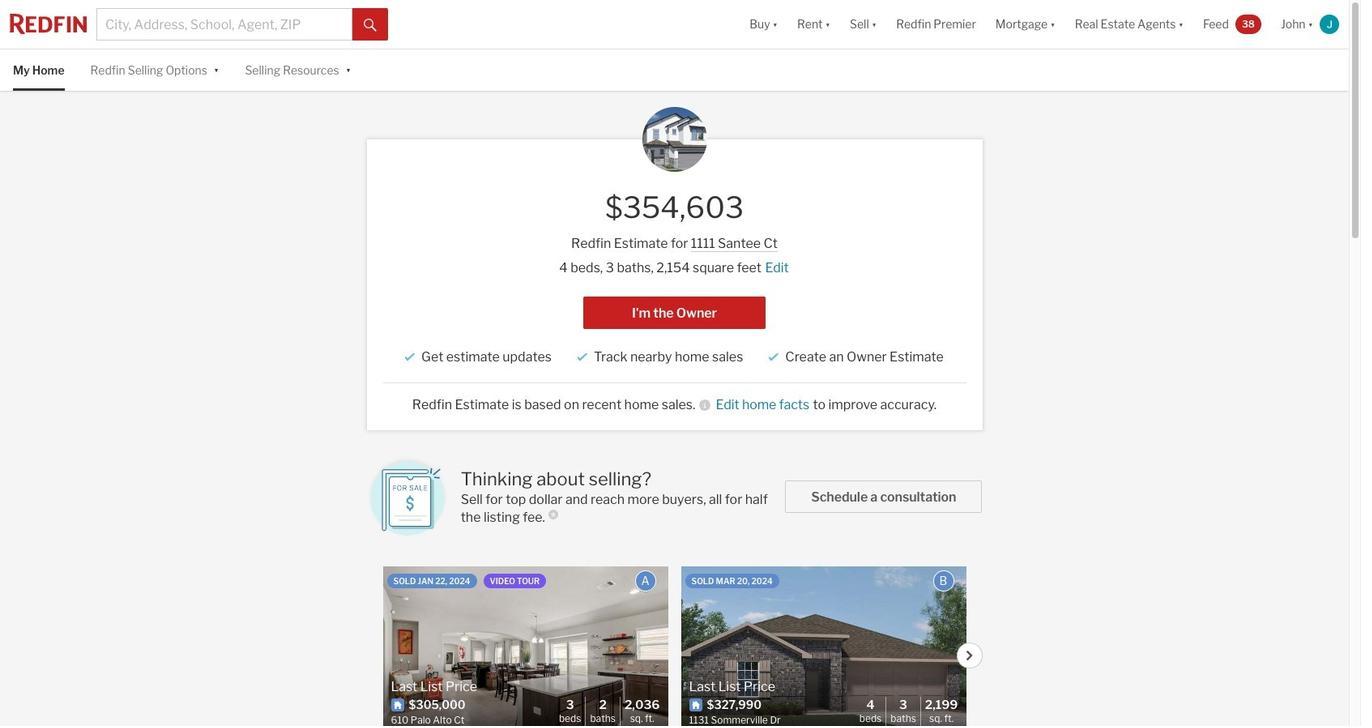 Task type: locate. For each thing, give the bounding box(es) containing it.
disclaimer image
[[548, 510, 558, 519]]

user photo image
[[1320, 15, 1339, 34]]

photo of 610 palo alto ct, rosharon, tx 77583 image
[[383, 566, 668, 726]]

photo of 1131 sommerville dr, rosharon, tx 77583 image
[[681, 566, 966, 726]]



Task type: describe. For each thing, give the bounding box(es) containing it.
next image
[[965, 650, 975, 660]]

City, Address, School, Agent, ZIP search field
[[96, 8, 352, 41]]

submit search image
[[364, 18, 377, 31]]



Task type: vqa. For each thing, say whether or not it's contained in the screenshot.
Diversity in the left of the page
no



